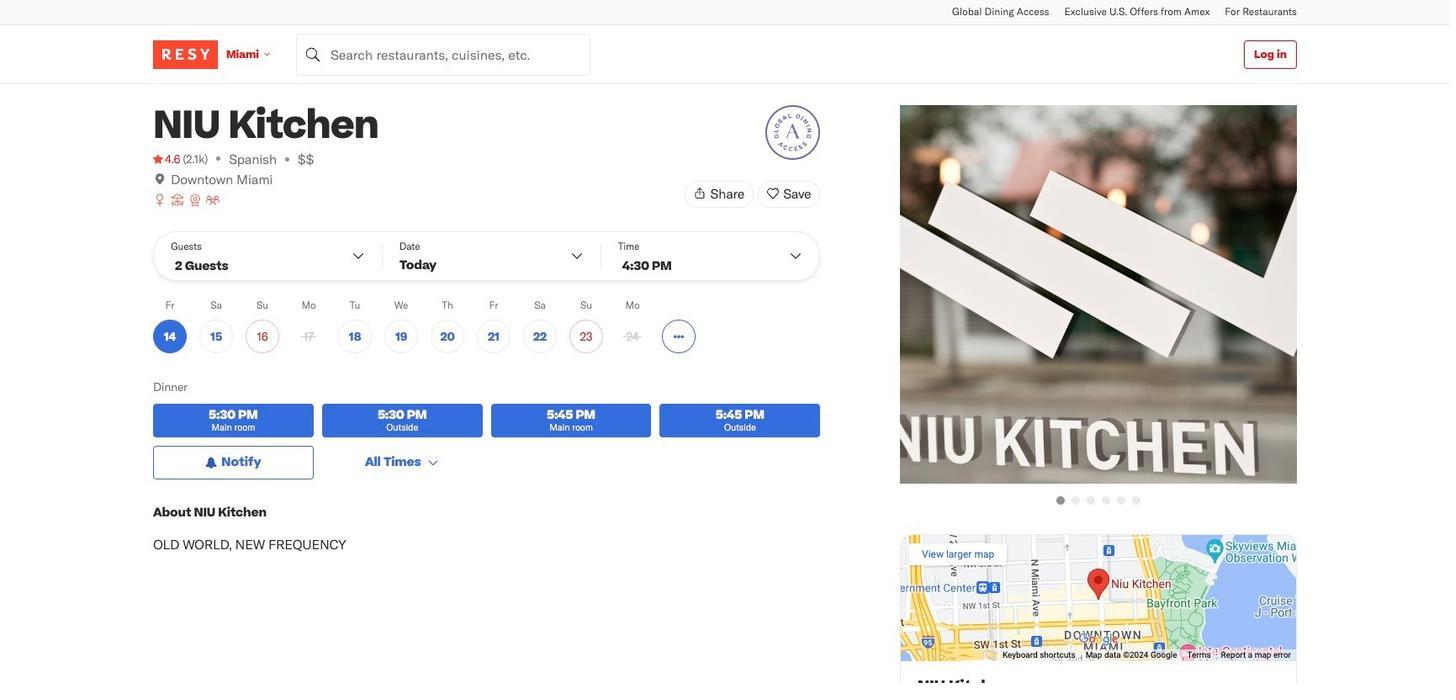 Task type: locate. For each thing, give the bounding box(es) containing it.
None field
[[296, 33, 591, 75]]

4.6 out of 5 stars image
[[153, 151, 180, 167]]



Task type: describe. For each thing, give the bounding box(es) containing it.
Search restaurants, cuisines, etc. text field
[[296, 33, 591, 75]]



Task type: vqa. For each thing, say whether or not it's contained in the screenshot.
"field"
yes



